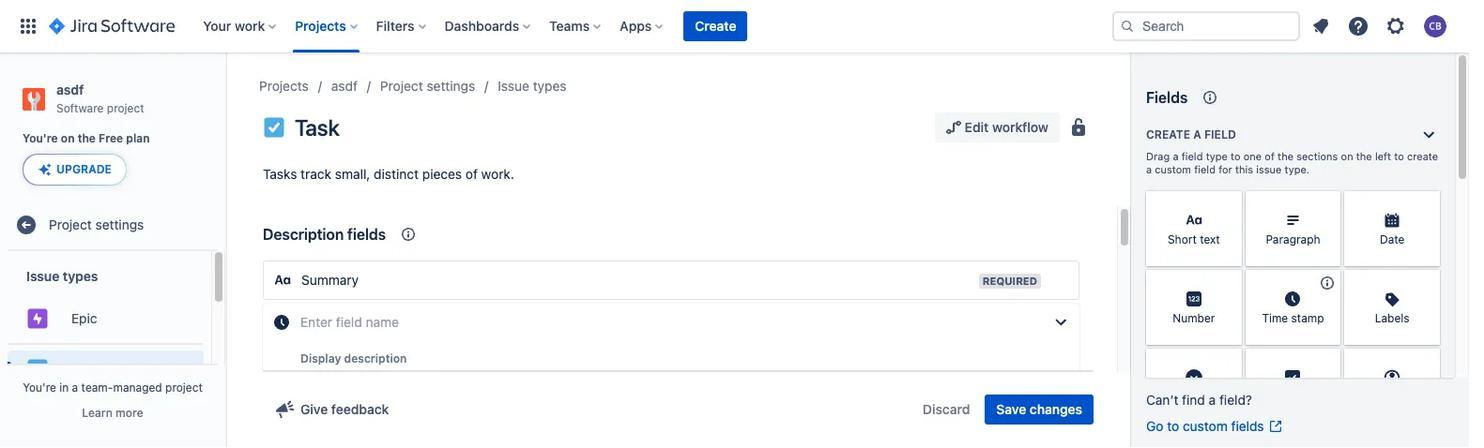 Task type: locate. For each thing, give the bounding box(es) containing it.
1 vertical spatial of
[[466, 166, 478, 182]]

the
[[78, 132, 96, 146], [1278, 150, 1294, 162], [1356, 150, 1372, 162]]

your
[[203, 18, 231, 34]]

search image
[[1120, 19, 1135, 34]]

create for create
[[695, 18, 737, 34]]

1 vertical spatial field
[[1182, 150, 1203, 162]]

find
[[1182, 392, 1205, 408]]

1 vertical spatial project settings
[[49, 217, 144, 233]]

1 horizontal spatial issue
[[498, 78, 529, 94]]

left
[[1375, 150, 1392, 162]]

more information about the fields image
[[1199, 86, 1222, 109]]

the left free
[[78, 132, 96, 146]]

to right go
[[1167, 419, 1179, 435]]

help image
[[1347, 15, 1370, 38]]

types up epic
[[63, 268, 98, 284]]

settings left issue types link
[[427, 78, 475, 94]]

upgrade
[[56, 163, 112, 177]]

1 horizontal spatial settings
[[427, 78, 475, 94]]

discard button
[[912, 395, 982, 425]]

1 horizontal spatial asdf
[[331, 78, 358, 94]]

task right issue type icon
[[295, 115, 340, 141]]

fields left this link will be opened in a new tab image
[[1231, 419, 1264, 435]]

create
[[695, 18, 737, 34], [1146, 128, 1191, 142]]

project settings link down upgrade
[[8, 207, 218, 244]]

can't find a field?
[[1146, 392, 1252, 408]]

plan
[[126, 132, 150, 146]]

a down the drag
[[1146, 163, 1152, 176]]

types for group at the left bottom of page containing issue types
[[63, 268, 98, 284]]

create inside create button
[[695, 18, 737, 34]]

drag
[[1146, 150, 1170, 162]]

description
[[263, 226, 344, 243]]

you're left in
[[23, 381, 56, 395]]

asdf software project
[[56, 82, 144, 115]]

learn more button
[[82, 407, 143, 422]]

task up team-
[[71, 361, 99, 377]]

short text
[[1168, 233, 1220, 247]]

1 vertical spatial you're
[[23, 381, 56, 395]]

jira software image
[[49, 15, 175, 38], [49, 15, 175, 38]]

more
[[116, 407, 143, 421]]

display
[[300, 352, 341, 366]]

0 horizontal spatial to
[[1167, 419, 1179, 435]]

your work button
[[197, 11, 284, 41]]

group
[[8, 252, 204, 448]]

0 vertical spatial of
[[1265, 150, 1275, 162]]

types for issue types link
[[533, 78, 567, 94]]

fields
[[347, 226, 386, 243], [1231, 419, 1264, 435]]

1 horizontal spatial project
[[380, 78, 423, 94]]

0 horizontal spatial project settings link
[[8, 207, 218, 244]]

0 vertical spatial issue
[[498, 78, 529, 94]]

a right the drag
[[1173, 150, 1179, 162]]

2 vertical spatial field
[[1194, 163, 1216, 176]]

more information image
[[1217, 193, 1240, 216], [1317, 272, 1339, 295], [1317, 351, 1339, 374]]

learn more
[[82, 407, 143, 421]]

project right managed
[[165, 381, 203, 395]]

0 vertical spatial project
[[380, 78, 423, 94]]

settings image
[[1385, 15, 1407, 38]]

1 horizontal spatial issue types
[[498, 78, 567, 94]]

issue down primary element
[[498, 78, 529, 94]]

0 horizontal spatial create
[[695, 18, 737, 34]]

1 horizontal spatial create
[[1146, 128, 1191, 142]]

1 horizontal spatial fields
[[1231, 419, 1264, 435]]

display description
[[300, 352, 407, 366]]

field down 'type'
[[1194, 163, 1216, 176]]

0 horizontal spatial fields
[[347, 226, 386, 243]]

time
[[1262, 312, 1288, 326]]

0 vertical spatial more information image
[[1217, 193, 1240, 216]]

field
[[1205, 128, 1236, 142], [1182, 150, 1203, 162], [1194, 163, 1216, 176]]

learn
[[82, 407, 113, 421]]

0 vertical spatial on
[[61, 132, 75, 146]]

1 vertical spatial task
[[71, 361, 99, 377]]

create for create a field
[[1146, 128, 1191, 142]]

your work
[[203, 18, 265, 34]]

on up upgrade button
[[61, 132, 75, 146]]

paragraph
[[1266, 233, 1321, 247]]

managed
[[113, 381, 162, 395]]

more information about the context fields image
[[397, 223, 420, 246]]

0 vertical spatial custom
[[1155, 163, 1191, 176]]

work.
[[481, 166, 514, 182]]

0 horizontal spatial settings
[[95, 217, 144, 233]]

more information image for time stamp
[[1317, 272, 1339, 295]]

settings down upgrade
[[95, 217, 144, 233]]

issue type icon image
[[263, 116, 285, 139]]

fields
[[1146, 89, 1188, 106]]

issue
[[498, 78, 529, 94], [26, 268, 59, 284]]

fields left more information about the context fields image at the left of page
[[347, 226, 386, 243]]

more information image up stamp
[[1317, 272, 1339, 295]]

1 horizontal spatial of
[[1265, 150, 1275, 162]]

issue inside group
[[26, 268, 59, 284]]

1 vertical spatial project
[[165, 381, 203, 395]]

asdf
[[331, 78, 358, 94], [56, 82, 84, 98]]

to inside go to custom fields link
[[1167, 419, 1179, 435]]

1 horizontal spatial project settings
[[380, 78, 475, 94]]

0 horizontal spatial task
[[71, 361, 99, 377]]

0 horizontal spatial project
[[107, 101, 144, 115]]

2 horizontal spatial to
[[1395, 150, 1404, 162]]

changes
[[1030, 402, 1083, 418]]

1 vertical spatial issue
[[26, 268, 59, 284]]

1 vertical spatial more information image
[[1317, 272, 1339, 295]]

0 horizontal spatial project
[[49, 217, 92, 233]]

number
[[1173, 312, 1215, 326]]

save changes
[[997, 402, 1083, 418]]

2 you're from the top
[[23, 381, 56, 395]]

more information image down stamp
[[1317, 351, 1339, 374]]

project up plan
[[107, 101, 144, 115]]

save changes button
[[985, 395, 1094, 425]]

of up issue on the top right of the page
[[1265, 150, 1275, 162]]

epic link
[[8, 301, 204, 338]]

0 vertical spatial create
[[695, 18, 737, 34]]

0 horizontal spatial asdf
[[56, 82, 84, 98]]

1 horizontal spatial on
[[1341, 150, 1354, 162]]

types down primary element
[[533, 78, 567, 94]]

1 horizontal spatial project
[[165, 381, 203, 395]]

1 vertical spatial create
[[1146, 128, 1191, 142]]

0 vertical spatial you're
[[23, 132, 58, 146]]

0 vertical spatial fields
[[347, 226, 386, 243]]

you're for you're in a team-managed project
[[23, 381, 56, 395]]

task inside group
[[71, 361, 99, 377]]

project
[[107, 101, 144, 115], [165, 381, 203, 395]]

banner
[[0, 0, 1469, 53]]

project
[[380, 78, 423, 94], [49, 217, 92, 233]]

0 vertical spatial task
[[295, 115, 340, 141]]

team-
[[81, 381, 113, 395]]

project settings right 'asdf' link
[[380, 78, 475, 94]]

0 horizontal spatial issue types
[[26, 268, 98, 284]]

more information image for number
[[1217, 272, 1240, 295]]

0 horizontal spatial types
[[63, 268, 98, 284]]

asdf up the software
[[56, 82, 84, 98]]

1 vertical spatial settings
[[95, 217, 144, 233]]

go
[[1146, 419, 1164, 435]]

to
[[1231, 150, 1241, 162], [1395, 150, 1404, 162], [1167, 419, 1179, 435]]

labels
[[1375, 312, 1410, 326]]

more information image down for in the right of the page
[[1217, 193, 1240, 216]]

project settings link
[[380, 75, 475, 98], [8, 207, 218, 244]]

you're in a team-managed project
[[23, 381, 203, 395]]

custom down the drag
[[1155, 163, 1191, 176]]

type.
[[1285, 163, 1310, 176]]

1 vertical spatial project
[[49, 217, 92, 233]]

1 vertical spatial on
[[1341, 150, 1354, 162]]

1 you're from the top
[[23, 132, 58, 146]]

0 vertical spatial issue types
[[498, 78, 567, 94]]

Enter field name field
[[300, 312, 1042, 334]]

distinct
[[374, 166, 419, 182]]

project settings down upgrade
[[49, 217, 144, 233]]

task
[[295, 115, 340, 141], [71, 361, 99, 377]]

sidebar navigation image
[[205, 75, 246, 113]]

0 horizontal spatial issue
[[26, 268, 59, 284]]

custom
[[1155, 163, 1191, 176], [1183, 419, 1228, 435]]

project settings
[[380, 78, 475, 94], [49, 217, 144, 233]]

2 horizontal spatial the
[[1356, 150, 1372, 162]]

create button
[[684, 11, 748, 41]]

0 vertical spatial field
[[1205, 128, 1236, 142]]

field for create
[[1205, 128, 1236, 142]]

stamp
[[1292, 312, 1324, 326]]

0 vertical spatial settings
[[427, 78, 475, 94]]

1 vertical spatial types
[[63, 268, 98, 284]]

1 horizontal spatial project settings link
[[380, 75, 475, 98]]

tasks track small, distinct pieces of work.
[[263, 166, 514, 182]]

on right sections
[[1341, 150, 1354, 162]]

project settings link right 'asdf' link
[[380, 75, 475, 98]]

to up this
[[1231, 150, 1241, 162]]

issue types down primary element
[[498, 78, 567, 94]]

a
[[1194, 128, 1202, 142], [1173, 150, 1179, 162], [1146, 163, 1152, 176], [72, 381, 78, 395], [1209, 392, 1216, 408]]

1 vertical spatial issue types
[[26, 268, 98, 284]]

software
[[56, 101, 104, 115]]

go to custom fields
[[1146, 419, 1264, 435]]

of left the work.
[[466, 166, 478, 182]]

issue up epic link
[[26, 268, 59, 284]]

settings
[[427, 78, 475, 94], [95, 217, 144, 233]]

the left left at the right top of page
[[1356, 150, 1372, 162]]

more information image
[[1317, 193, 1339, 216], [1416, 193, 1438, 216], [1217, 272, 1240, 295], [1416, 272, 1438, 295], [1217, 351, 1240, 374], [1416, 351, 1438, 374]]

you're up upgrade button
[[23, 132, 58, 146]]

asdf inside "asdf software project"
[[56, 82, 84, 98]]

give feedback
[[300, 402, 389, 418]]

field up 'type'
[[1205, 128, 1236, 142]]

issue types up epic
[[26, 268, 98, 284]]

types
[[533, 78, 567, 94], [63, 268, 98, 284]]

the up 'type.'
[[1278, 150, 1294, 162]]

a right in
[[72, 381, 78, 395]]

close field configuration image
[[1050, 312, 1072, 334]]

custom down can't find a field?
[[1183, 419, 1228, 435]]

0 vertical spatial types
[[533, 78, 567, 94]]

field for drag
[[1182, 150, 1203, 162]]

1 horizontal spatial types
[[533, 78, 567, 94]]

on
[[61, 132, 75, 146], [1341, 150, 1354, 162]]

field down create a field
[[1182, 150, 1203, 162]]

project down upgrade button
[[49, 217, 92, 233]]

a right find
[[1209, 392, 1216, 408]]

asdf link
[[331, 75, 358, 98]]

0 vertical spatial project
[[107, 101, 144, 115]]

of inside drag a field type to one of the sections on the left to create a custom field for this issue type.
[[1265, 150, 1275, 162]]

0 vertical spatial project settings
[[380, 78, 475, 94]]

issue types inside group
[[26, 268, 98, 284]]

of
[[1265, 150, 1275, 162], [466, 166, 478, 182]]

types inside group
[[63, 268, 98, 284]]

project right 'asdf' link
[[380, 78, 423, 94]]

issue types
[[498, 78, 567, 94], [26, 268, 98, 284]]

to right left at the right top of page
[[1395, 150, 1404, 162]]

feedback
[[331, 402, 389, 418]]

2 vertical spatial more information image
[[1317, 351, 1339, 374]]

asdf right projects
[[331, 78, 358, 94]]



Task type: describe. For each thing, give the bounding box(es) containing it.
appswitcher icon image
[[17, 15, 39, 38]]

required
[[983, 275, 1038, 287]]

edit workflow
[[965, 119, 1049, 135]]

issue for group at the left bottom of page containing issue types
[[26, 268, 59, 284]]

banner containing your work
[[0, 0, 1469, 53]]

epic
[[71, 311, 97, 327]]

sections
[[1297, 150, 1338, 162]]

task link
[[8, 351, 204, 389]]

short
[[1168, 233, 1197, 247]]

field?
[[1220, 392, 1252, 408]]

one
[[1244, 150, 1262, 162]]

tasks
[[263, 166, 297, 182]]

type
[[1206, 150, 1228, 162]]

a down more information about the fields image
[[1194, 128, 1202, 142]]

save
[[997, 402, 1026, 418]]

primary element
[[11, 0, 1113, 53]]

pieces
[[422, 166, 462, 182]]

drag a field type to one of the sections on the left to create a custom field for this issue type.
[[1146, 150, 1439, 176]]

discard
[[923, 402, 970, 418]]

0 horizontal spatial of
[[466, 166, 478, 182]]

issue for issue types link
[[498, 78, 529, 94]]

description
[[344, 352, 407, 366]]

1 horizontal spatial to
[[1231, 150, 1241, 162]]

work
[[235, 18, 265, 34]]

custom inside drag a field type to one of the sections on the left to create a custom field for this issue type.
[[1155, 163, 1191, 176]]

more information image for paragraph
[[1317, 193, 1339, 216]]

0 horizontal spatial the
[[78, 132, 96, 146]]

this link will be opened in a new tab image
[[1268, 420, 1283, 435]]

go to custom fields link
[[1146, 418, 1283, 437]]

projects link
[[259, 75, 309, 98]]

display description button
[[263, 304, 1080, 448]]

create
[[1407, 150, 1439, 162]]

edit workflow button
[[935, 113, 1060, 143]]

project inside "asdf software project"
[[107, 101, 144, 115]]

0 horizontal spatial project settings
[[49, 217, 144, 233]]

you're for you're on the free plan
[[23, 132, 58, 146]]

free
[[99, 132, 123, 146]]

date
[[1380, 233, 1405, 247]]

more information image for labels
[[1416, 272, 1438, 295]]

1 vertical spatial custom
[[1183, 419, 1228, 435]]

give
[[300, 402, 328, 418]]

workflow
[[992, 119, 1049, 135]]

task group
[[8, 344, 204, 395]]

in
[[59, 381, 69, 395]]

no restrictions image
[[1068, 116, 1090, 139]]

more information image for date
[[1416, 193, 1438, 216]]

1 horizontal spatial task
[[295, 115, 340, 141]]

group containing issue types
[[8, 252, 204, 448]]

you're on the free plan
[[23, 132, 150, 146]]

small,
[[335, 166, 370, 182]]

0 horizontal spatial on
[[61, 132, 75, 146]]

asdf for asdf
[[331, 78, 358, 94]]

notifications image
[[1310, 15, 1332, 38]]

for
[[1219, 163, 1233, 176]]

upgrade button
[[23, 155, 126, 185]]

on inside drag a field type to one of the sections on the left to create a custom field for this issue type.
[[1341, 150, 1354, 162]]

track
[[301, 166, 331, 182]]

your profile and settings image
[[1424, 15, 1447, 38]]

issue types link
[[498, 75, 567, 98]]

more information image for short text
[[1217, 193, 1240, 216]]

issue types for issue types link
[[498, 78, 567, 94]]

1 vertical spatial fields
[[1231, 419, 1264, 435]]

1 horizontal spatial the
[[1278, 150, 1294, 162]]

issue
[[1256, 163, 1282, 176]]

give feedback button
[[263, 395, 400, 425]]

projects
[[259, 78, 309, 94]]

time stamp
[[1262, 312, 1324, 326]]

asdf for asdf software project
[[56, 82, 84, 98]]

Search field
[[1113, 11, 1300, 41]]

description fields
[[263, 226, 386, 243]]

issue types for group at the left bottom of page containing issue types
[[26, 268, 98, 284]]

summary
[[301, 272, 359, 288]]

can't
[[1146, 392, 1179, 408]]

edit
[[965, 119, 989, 135]]

0 vertical spatial project settings link
[[380, 75, 475, 98]]

create a field
[[1146, 128, 1236, 142]]

text
[[1200, 233, 1220, 247]]

this
[[1235, 163, 1254, 176]]

1 vertical spatial project settings link
[[8, 207, 218, 244]]



Task type: vqa. For each thing, say whether or not it's contained in the screenshot.
Description
yes



